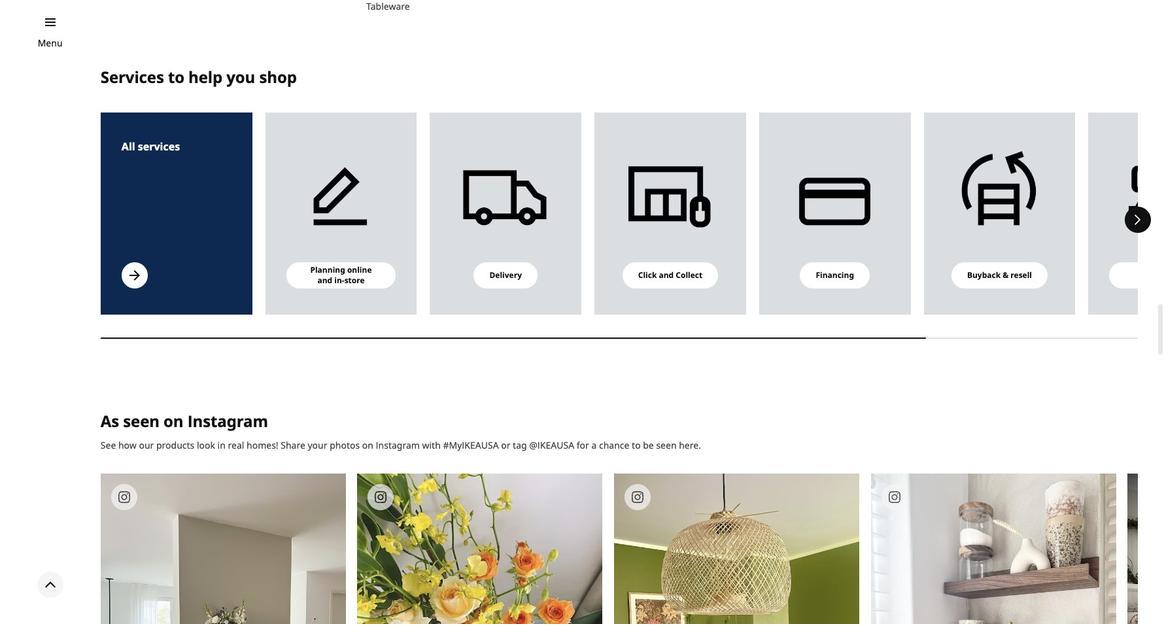 Task type: vqa. For each thing, say whether or not it's contained in the screenshot.
products
yes



Task type: describe. For each thing, give the bounding box(es) containing it.
taskrabbit assembly image
[[1089, 112, 1165, 315]]

@ikeausa
[[530, 439, 575, 451]]

a white/glass vittsjö shelving unit in the hallway image
[[101, 473, 346, 624]]

how
[[118, 439, 137, 451]]

chance
[[599, 439, 630, 451]]

services to help you shop
[[101, 66, 297, 88]]

delivery list item
[[430, 112, 582, 315]]

online
[[347, 264, 372, 275]]

or
[[501, 439, 511, 451]]

delivery
[[490, 269, 522, 281]]

store
[[345, 275, 365, 286]]

your
[[308, 439, 328, 451]]

planning online and in-store image
[[265, 112, 417, 315]]

financing button
[[801, 262, 870, 288]]

as seen on instagram
[[101, 410, 268, 432]]

in-
[[335, 275, 345, 286]]

help
[[189, 66, 223, 88]]

an orange glass/round varmblixt led table/wall lamp image
[[358, 473, 603, 624]]

homes!
[[247, 439, 278, 451]]

a birch effect hovsta frame in the bedroom image
[[614, 473, 860, 624]]

with
[[422, 439, 441, 451]]

0 vertical spatial to
[[168, 66, 185, 88]]

share
[[281, 439, 305, 451]]

see
[[101, 439, 116, 451]]

planning online and in-store
[[310, 264, 372, 286]]

menu
[[38, 37, 63, 49]]

you
[[227, 66, 255, 88]]

a walnut effect mosslanda picture ledge in the kitchen image
[[871, 473, 1117, 624]]

buyback & resell image
[[924, 112, 1076, 315]]

be
[[643, 439, 654, 451]]

all
[[122, 139, 135, 154]]

1 horizontal spatial instagram
[[376, 439, 420, 451]]

photos
[[330, 439, 360, 451]]

buyback & resell
[[968, 269, 1033, 281]]

financing image
[[760, 112, 911, 315]]

collect
[[676, 269, 703, 281]]

a
[[592, 439, 597, 451]]

for
[[577, 439, 589, 451]]

buyback
[[968, 269, 1001, 281]]



Task type: locate. For each thing, give the bounding box(es) containing it.
see how our products look in real homes! share your photos on instagram with #myikeausa or tag @ikeausa for a chance to be seen here.
[[101, 439, 701, 451]]

seen right be
[[657, 439, 677, 451]]

1 vertical spatial to
[[632, 439, 641, 451]]

seen
[[123, 410, 160, 432], [657, 439, 677, 451]]

products
[[156, 439, 195, 451]]

instagram up "in"
[[188, 410, 268, 432]]

0 vertical spatial on
[[164, 410, 184, 432]]

services
[[101, 66, 164, 88]]

0 vertical spatial seen
[[123, 410, 160, 432]]

real
[[228, 439, 244, 451]]

click and collect list item
[[595, 112, 746, 315]]

financing
[[816, 269, 855, 281]]

delivery image
[[430, 112, 582, 315]]

0 vertical spatial instagram
[[188, 410, 268, 432]]

planning online and in-store button
[[286, 262, 396, 288]]

instagram
[[188, 410, 268, 432], [376, 439, 420, 451]]

as
[[101, 410, 119, 432]]

buyback & resell button
[[952, 262, 1048, 288]]

our
[[139, 439, 154, 451]]

0 horizontal spatial on
[[164, 410, 184, 432]]

1 horizontal spatial and
[[659, 269, 674, 281]]

1 vertical spatial on
[[362, 439, 374, 451]]

look
[[197, 439, 215, 451]]

&
[[1003, 269, 1009, 281]]

resell
[[1011, 269, 1033, 281]]

0 horizontal spatial to
[[168, 66, 185, 88]]

delivery button
[[474, 262, 538, 288]]

and inside button
[[659, 269, 674, 281]]

tag
[[513, 439, 527, 451]]

1 horizontal spatial seen
[[657, 439, 677, 451]]

instagram left with
[[376, 439, 420, 451]]

0 horizontal spatial and
[[318, 275, 332, 286]]

planning
[[310, 264, 345, 275]]

a beige stensund door in the kitchen image
[[1128, 473, 1165, 624]]

click and collect button
[[623, 262, 719, 288]]

planning online and in-store list item
[[265, 112, 417, 315]]

buyback & resell list item
[[924, 112, 1076, 315]]

on up products
[[164, 410, 184, 432]]

all services list item
[[101, 112, 252, 315]]

and right click
[[659, 269, 674, 281]]

and
[[659, 269, 674, 281], [318, 275, 332, 286]]

1 vertical spatial instagram
[[376, 439, 420, 451]]

to left be
[[632, 439, 641, 451]]

0 horizontal spatial seen
[[123, 410, 160, 432]]

to
[[168, 66, 185, 88], [632, 439, 641, 451]]

on right photos
[[362, 439, 374, 451]]

click and collect
[[638, 269, 703, 281]]

0 horizontal spatial instagram
[[188, 410, 268, 432]]

shop
[[259, 66, 297, 88]]

click
[[638, 269, 657, 281]]

all services
[[122, 139, 180, 154]]

click and collect image
[[595, 112, 746, 315]]

here.
[[679, 439, 701, 451]]

in
[[218, 439, 226, 451]]

and left in-
[[318, 275, 332, 286]]

services
[[138, 139, 180, 154]]

#myikeausa
[[443, 439, 499, 451]]

on
[[164, 410, 184, 432], [362, 439, 374, 451]]

menu button
[[38, 36, 63, 50]]

and inside planning online and in-store
[[318, 275, 332, 286]]

1 vertical spatial seen
[[657, 439, 677, 451]]

1 horizontal spatial to
[[632, 439, 641, 451]]

1 horizontal spatial on
[[362, 439, 374, 451]]

financing list item
[[760, 112, 911, 315]]

scrollbar
[[101, 330, 1139, 346]]

to left help
[[168, 66, 185, 88]]

seen up 'our'
[[123, 410, 160, 432]]

all services link
[[101, 112, 252, 315]]

list item
[[1089, 112, 1165, 315]]



